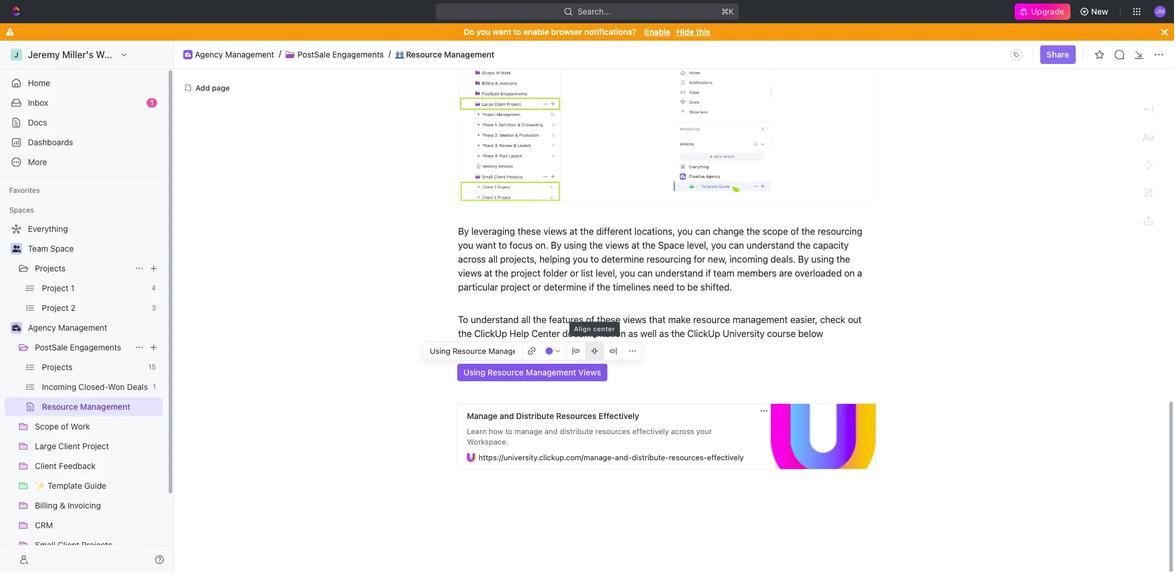 Task type: vqa. For each thing, say whether or not it's contained in the screenshot.


Task type: describe. For each thing, give the bounding box(es) containing it.
jm
[[1156, 8, 1165, 15]]

client for small
[[58, 541, 79, 551]]

of inside to understand all the features of these views that make resource management easier, check out the clickup help center documentation as well as the clickup university course below
[[586, 315, 595, 325]]

agency management for agency management link for business time icon
[[28, 323, 107, 333]]

postsale engagements for the bottom postsale engagements link
[[35, 343, 121, 353]]

enable
[[645, 27, 671, 37]]

agency for business time icon
[[28, 323, 56, 333]]

workspace
[[96, 49, 144, 60]]

jm button
[[1151, 2, 1170, 21]]

resources-
[[669, 454, 707, 463]]

✨ template guide
[[35, 481, 106, 491]]

15
[[148, 363, 156, 372]]

sidebar navigation
[[0, 41, 176, 574]]

align center
[[574, 325, 615, 333]]

of inside sidebar navigation
[[61, 422, 68, 432]]

2 vertical spatial project
[[82, 442, 109, 452]]

jeremy miller's workspace, , element
[[10, 49, 22, 61]]

below
[[798, 329, 824, 339]]

everything
[[28, 224, 68, 234]]

2 horizontal spatial by
[[798, 254, 809, 265]]

business time image
[[12, 325, 21, 332]]

search...
[[578, 6, 611, 16]]

postsale for the bottom postsale engagements link
[[35, 343, 68, 353]]

the left "capacity"
[[797, 240, 811, 251]]

management
[[733, 315, 788, 325]]

the down the to
[[458, 329, 472, 339]]

0 horizontal spatial if
[[589, 282, 595, 293]]

0 vertical spatial projects link
[[35, 260, 130, 278]]

2 as from the left
[[659, 329, 669, 339]]

closed-
[[79, 382, 108, 392]]

particular
[[458, 282, 498, 293]]

0 vertical spatial resourcing
[[818, 227, 863, 237]]

views down different on the right of the page
[[606, 240, 629, 251]]

of inside by leveraging these views at the different locations, you can change the scope of the resourcing you want to focus on. by using the views at the space level, you can understand the capacity across all projects, helping you to determine resourcing for new, incoming deals. by using the views at the project folder or list level, you can understand if team members are overloaded on a particular project or determine if the timelines need to be shifted.
[[791, 227, 799, 237]]

helping
[[540, 254, 571, 265]]

1 vertical spatial projects link
[[42, 359, 144, 377]]

the left timelines
[[597, 282, 611, 293]]

shifted.
[[701, 282, 732, 293]]

0 vertical spatial projects
[[35, 264, 66, 274]]

to understand all the features of these views that make resource management easier, check out the clickup help center documentation as well as the clickup university course below
[[458, 315, 864, 339]]

1 horizontal spatial can
[[695, 227, 711, 237]]

scope
[[763, 227, 788, 237]]

home link
[[5, 74, 163, 93]]

to
[[458, 315, 468, 325]]

be
[[688, 282, 698, 293]]

template
[[48, 481, 82, 491]]

home
[[28, 78, 50, 88]]

that
[[649, 315, 666, 325]]

you up timelines
[[620, 268, 635, 279]]

tree inside sidebar navigation
[[5, 220, 163, 574]]

to left be
[[677, 282, 685, 293]]

miller's
[[62, 49, 94, 60]]

these inside by leveraging these views at the different locations, you can change the scope of the resourcing you want to focus on. by using the views at the space level, you can understand the capacity across all projects, helping you to determine resourcing for new, incoming deals. by using the views at the project folder or list level, you can understand if team members are overloaded on a particular project or determine if the timelines need to be shifted.
[[518, 227, 541, 237]]

do you want to enable browser notifications? enable hide this
[[464, 27, 711, 37]]

client feedback
[[35, 462, 96, 471]]

notifications?
[[585, 27, 637, 37]]

0 vertical spatial want
[[493, 27, 511, 37]]

the down the locations,
[[642, 240, 656, 251]]

members
[[737, 268, 777, 279]]

0 vertical spatial if
[[706, 268, 711, 279]]

you up list
[[573, 254, 588, 265]]

easier,
[[791, 315, 818, 325]]

all inside by leveraging these views at the different locations, you can change the scope of the resourcing you want to focus on. by using the views at the space level, you can understand the capacity across all projects, helping you to determine resourcing for new, incoming deals. by using the views at the project folder or list level, you can understand if team members are overloaded on a particular project or determine if the timelines need to be shifted.
[[489, 254, 498, 265]]

you up new,
[[711, 240, 727, 251]]

1 vertical spatial client
[[35, 462, 57, 471]]

spaces
[[9, 206, 34, 215]]

align
[[574, 325, 591, 333]]

resources
[[556, 412, 597, 421]]

1 vertical spatial projects
[[42, 363, 73, 372]]

projects,
[[500, 254, 537, 265]]

resource management
[[42, 402, 130, 412]]

need
[[653, 282, 674, 293]]

across
[[458, 254, 486, 265]]

2 horizontal spatial at
[[632, 240, 640, 251]]

new,
[[708, 254, 727, 265]]

features
[[549, 315, 584, 325]]

list
[[581, 268, 593, 279]]

👥 resource management
[[395, 49, 495, 59]]

different
[[596, 227, 632, 237]]

user group image
[[12, 246, 21, 253]]

project for project 1
[[42, 283, 69, 293]]

center
[[532, 329, 560, 339]]

billing
[[35, 501, 58, 511]]

0 vertical spatial 1
[[150, 98, 154, 107]]

1 horizontal spatial engagements
[[333, 49, 384, 59]]

incoming closed-won deals link
[[42, 378, 148, 397]]

the up center
[[533, 315, 547, 325]]

docs link
[[5, 113, 163, 132]]

project 2 link
[[42, 299, 147, 318]]

folder
[[543, 268, 568, 279]]

management for the resource management "link"
[[80, 402, 130, 412]]

focus
[[510, 240, 533, 251]]

2
[[71, 303, 76, 313]]

the down different on the right of the page
[[589, 240, 603, 251]]

scope of work
[[35, 422, 90, 432]]

docs
[[28, 118, 47, 127]]

using
[[464, 368, 486, 378]]

more button
[[5, 153, 163, 172]]

management left views
[[526, 368, 576, 378]]

1 horizontal spatial understand
[[655, 268, 704, 279]]

client feedback link
[[35, 457, 161, 476]]

enable
[[523, 27, 549, 37]]

to left 'enable'
[[514, 27, 521, 37]]

2 horizontal spatial understand
[[747, 240, 795, 251]]

course
[[767, 329, 796, 339]]

inbox
[[28, 98, 48, 108]]

resource for using
[[488, 368, 524, 378]]

and
[[500, 412, 514, 421]]

0 vertical spatial or
[[570, 268, 579, 279]]

1 clickup from the left
[[474, 329, 507, 339]]

dashboards link
[[5, 133, 163, 152]]

0 vertical spatial project
[[511, 268, 541, 279]]

project 1
[[42, 283, 74, 293]]

this
[[696, 27, 711, 37]]

favorites
[[9, 186, 40, 195]]

&
[[60, 501, 65, 511]]

well
[[641, 329, 657, 339]]



Task type: locate. For each thing, give the bounding box(es) containing it.
client down large
[[35, 462, 57, 471]]

1 vertical spatial understand
[[655, 268, 704, 279]]

views down across
[[458, 268, 482, 279]]

agency inside sidebar navigation
[[28, 323, 56, 333]]

projects link down team space link
[[35, 260, 130, 278]]

1 vertical spatial postsale
[[35, 343, 68, 353]]

understand down scope
[[747, 240, 795, 251]]

favorites button
[[5, 184, 45, 198]]

project 1 link
[[42, 279, 147, 298]]

2 horizontal spatial can
[[729, 240, 744, 251]]

if
[[706, 268, 711, 279], [589, 282, 595, 293]]

the left scope
[[747, 227, 760, 237]]

0 horizontal spatial resourcing
[[647, 254, 692, 265]]

management
[[225, 49, 274, 59], [444, 49, 495, 59], [58, 323, 107, 333], [526, 368, 576, 378], [80, 402, 130, 412]]

agency management inside sidebar navigation
[[28, 323, 107, 333]]

all
[[489, 254, 498, 265], [521, 315, 531, 325]]

on
[[844, 268, 855, 279]]

postsale engagements
[[298, 49, 384, 59], [35, 343, 121, 353]]

project down "scope of work" link
[[82, 442, 109, 452]]

postsale engagements inside postsale engagements link
[[35, 343, 121, 353]]

projects
[[35, 264, 66, 274], [42, 363, 73, 372], [82, 541, 112, 551]]

can left change at the top of page
[[695, 227, 711, 237]]

tree
[[5, 220, 163, 574]]

clickup up add button text field
[[474, 329, 507, 339]]

level, right list
[[596, 268, 618, 279]]

0 vertical spatial these
[[518, 227, 541, 237]]

the down make
[[671, 329, 685, 339]]

0 vertical spatial can
[[695, 227, 711, 237]]

views
[[578, 368, 601, 378]]

1 horizontal spatial at
[[570, 227, 578, 237]]

using up helping
[[564, 240, 587, 251]]

2 vertical spatial by
[[798, 254, 809, 265]]

1 inside incoming closed-won deals 1
[[153, 383, 156, 392]]

the up "capacity"
[[802, 227, 815, 237]]

0 horizontal spatial postsale
[[35, 343, 68, 353]]

hide
[[676, 27, 694, 37]]

incoming
[[42, 382, 76, 392]]

0 vertical spatial of
[[791, 227, 799, 237]]

new button
[[1075, 2, 1116, 21]]

project left 2 at the bottom of the page
[[42, 303, 69, 313]]

large client project
[[35, 442, 109, 452]]

1 horizontal spatial space
[[658, 240, 685, 251]]

⌘k
[[721, 6, 734, 16]]

invoicing
[[68, 501, 101, 511]]

want down 'leveraging' at the left top of the page
[[476, 240, 496, 251]]

1 vertical spatial or
[[533, 282, 542, 293]]

are
[[779, 268, 793, 279]]

of up documentation
[[586, 315, 595, 325]]

projects up "incoming"
[[42, 363, 73, 372]]

dashboards
[[28, 137, 73, 147]]

space inside by leveraging these views at the different locations, you can change the scope of the resourcing you want to focus on. by using the views at the space level, you can understand the capacity across all projects, helping you to determine resourcing for new, incoming deals. by using the views at the project folder or list level, you can understand if team members are overloaded on a particular project or determine if the timelines need to be shifted.
[[658, 240, 685, 251]]

engagements down project 2 link
[[70, 343, 121, 353]]

as
[[629, 329, 638, 339], [659, 329, 669, 339]]

agency right business time image
[[195, 49, 223, 59]]

2 horizontal spatial of
[[791, 227, 799, 237]]

0 horizontal spatial can
[[638, 268, 653, 279]]

2 vertical spatial can
[[638, 268, 653, 279]]

0 vertical spatial postsale engagements link
[[298, 49, 384, 60]]

2 vertical spatial client
[[58, 541, 79, 551]]

0 vertical spatial engagements
[[333, 49, 384, 59]]

page
[[212, 83, 230, 92]]

1 vertical spatial using
[[812, 254, 834, 265]]

management down incoming closed-won deals 1
[[80, 402, 130, 412]]

clickup
[[474, 329, 507, 339], [688, 329, 720, 339]]

small
[[35, 541, 55, 551]]

0 vertical spatial by
[[458, 227, 469, 237]]

views inside to understand all the features of these views that make resource management easier, check out the clickup help center documentation as well as the clickup university course below
[[623, 315, 647, 325]]

postsale for postsale engagements link to the top
[[298, 49, 330, 59]]

small client projects link
[[35, 537, 161, 555]]

1 horizontal spatial by
[[551, 240, 562, 251]]

add page
[[196, 83, 230, 92]]

1 vertical spatial determine
[[544, 282, 587, 293]]

these up documentation
[[597, 315, 621, 325]]

resource
[[693, 315, 730, 325]]

1 horizontal spatial using
[[812, 254, 834, 265]]

1 vertical spatial agency
[[28, 323, 56, 333]]

add
[[196, 83, 210, 92]]

management down 2 at the bottom of the page
[[58, 323, 107, 333]]

or down helping
[[533, 282, 542, 293]]

more
[[28, 157, 47, 167]]

3
[[152, 304, 156, 313]]

of
[[791, 227, 799, 237], [586, 315, 595, 325], [61, 422, 68, 432]]

at up helping
[[570, 227, 578, 237]]

level, up the for
[[687, 240, 709, 251]]

you right the locations,
[[678, 227, 693, 237]]

deals
[[127, 382, 148, 392]]

distribute
[[516, 412, 554, 421]]

agency management for business time image agency management link
[[195, 49, 274, 59]]

management for agency management link for business time icon
[[58, 323, 107, 333]]

agency management link down project 2 link
[[28, 319, 161, 338]]

1 vertical spatial engagements
[[70, 343, 121, 353]]

0 horizontal spatial using
[[564, 240, 587, 251]]

0 horizontal spatial understand
[[471, 315, 519, 325]]

share
[[1047, 49, 1070, 59]]

0 horizontal spatial level,
[[596, 268, 618, 279]]

management for business time image agency management link
[[225, 49, 274, 59]]

1 vertical spatial project
[[42, 303, 69, 313]]

1 vertical spatial of
[[586, 315, 595, 325]]

postsale engagements for postsale engagements link to the top
[[298, 49, 384, 59]]

agency for business time image
[[195, 49, 223, 59]]

projects link up closed-
[[42, 359, 144, 377]]

using resource management views
[[464, 368, 601, 378]]

billing & invoicing link
[[35, 497, 161, 516]]

projects down team space
[[35, 264, 66, 274]]

1 vertical spatial agency management
[[28, 323, 107, 333]]

agency right business time icon
[[28, 323, 56, 333]]

2 clickup from the left
[[688, 329, 720, 339]]

0 horizontal spatial agency management
[[28, 323, 107, 333]]

can
[[695, 227, 711, 237], [729, 240, 744, 251], [638, 268, 653, 279]]

won
[[108, 382, 125, 392]]

resource down "incoming"
[[42, 402, 78, 412]]

can down change at the top of page
[[729, 240, 744, 251]]

new
[[1092, 6, 1109, 16]]

project
[[42, 283, 69, 293], [42, 303, 69, 313], [82, 442, 109, 452]]

1 vertical spatial resourcing
[[647, 254, 692, 265]]

1 horizontal spatial these
[[597, 315, 621, 325]]

want inside by leveraging these views at the different locations, you can change the scope of the resourcing you want to focus on. by using the views at the space level, you can understand the capacity across all projects, helping you to determine resourcing for new, incoming deals. by using the views at the project folder or list level, you can understand if team members are overloaded on a particular project or determine if the timelines need to be shifted.
[[476, 240, 496, 251]]

1 as from the left
[[629, 329, 638, 339]]

0 vertical spatial level,
[[687, 240, 709, 251]]

engagements
[[333, 49, 384, 59], [70, 343, 121, 353]]

0 vertical spatial client
[[58, 442, 80, 452]]

1 vertical spatial agency management link
[[28, 319, 161, 338]]

incoming closed-won deals 1
[[42, 382, 156, 392]]

1 vertical spatial by
[[551, 240, 562, 251]]

or left list
[[570, 268, 579, 279]]

effectively
[[707, 454, 744, 463]]

crm link
[[35, 517, 161, 535]]

0 horizontal spatial resource
[[42, 402, 78, 412]]

agency
[[195, 49, 223, 59], [28, 323, 56, 333]]

you right do
[[477, 27, 491, 37]]

browser
[[551, 27, 583, 37]]

small client projects
[[35, 541, 112, 551]]

resource right "👥"
[[406, 49, 442, 59]]

0 horizontal spatial by
[[458, 227, 469, 237]]

engagements left "👥"
[[333, 49, 384, 59]]

resource for 👥
[[406, 49, 442, 59]]

leveraging
[[472, 227, 515, 237]]

1 horizontal spatial determine
[[602, 254, 644, 265]]

1 horizontal spatial clickup
[[688, 329, 720, 339]]

space
[[658, 240, 685, 251], [50, 244, 74, 254]]

billing & invoicing
[[35, 501, 101, 511]]

0 horizontal spatial at
[[484, 268, 493, 279]]

everything link
[[5, 220, 161, 239]]

1 vertical spatial if
[[589, 282, 595, 293]]

1 horizontal spatial resource
[[406, 49, 442, 59]]

projects link
[[35, 260, 130, 278], [42, 359, 144, 377]]

to up list
[[591, 254, 599, 265]]

these inside to understand all the features of these views that make resource management easier, check out the clickup help center documentation as well as the clickup university course below
[[597, 315, 621, 325]]

1 horizontal spatial if
[[706, 268, 711, 279]]

understand up help on the bottom left
[[471, 315, 519, 325]]

0 vertical spatial determine
[[602, 254, 644, 265]]

resource right using
[[488, 368, 524, 378]]

0 horizontal spatial or
[[533, 282, 542, 293]]

client right small
[[58, 541, 79, 551]]

documentation
[[563, 329, 626, 339]]

0 vertical spatial resource
[[406, 49, 442, 59]]

by up across
[[458, 227, 469, 237]]

0 vertical spatial postsale engagements
[[298, 49, 384, 59]]

projects down crm link
[[82, 541, 112, 551]]

0 horizontal spatial postsale engagements link
[[35, 339, 130, 357]]

determine down folder
[[544, 282, 587, 293]]

1 horizontal spatial all
[[521, 315, 531, 325]]

all inside to understand all the features of these views that make resource management easier, check out the clickup help center documentation as well as the clickup university course below
[[521, 315, 531, 325]]

if down list
[[589, 282, 595, 293]]

views up on.
[[544, 227, 567, 237]]

the down projects,
[[495, 268, 509, 279]]

manage
[[467, 412, 498, 421]]

jeremy miller's workspace
[[28, 49, 144, 60]]

0 vertical spatial at
[[570, 227, 578, 237]]

of left "work"
[[61, 422, 68, 432]]

j
[[14, 50, 18, 59]]

0 vertical spatial understand
[[747, 240, 795, 251]]

2 vertical spatial at
[[484, 268, 493, 279]]

the up on
[[837, 254, 850, 265]]

1 inside project 1 link
[[71, 283, 74, 293]]

scope
[[35, 422, 59, 432]]

client for large
[[58, 442, 80, 452]]

0 horizontal spatial agency management link
[[28, 319, 161, 338]]

team
[[714, 268, 735, 279]]

0 horizontal spatial these
[[518, 227, 541, 237]]

0 vertical spatial agency
[[195, 49, 223, 59]]

management up page
[[225, 49, 274, 59]]

views
[[544, 227, 567, 237], [606, 240, 629, 251], [458, 268, 482, 279], [623, 315, 647, 325]]

understand inside to understand all the features of these views that make resource management easier, check out the clickup help center documentation as well as the clickup university course below
[[471, 315, 519, 325]]

management inside "link"
[[80, 402, 130, 412]]

clickup down resource
[[688, 329, 720, 339]]

out
[[848, 315, 862, 325]]

agency management up page
[[195, 49, 274, 59]]

agency management
[[195, 49, 274, 59], [28, 323, 107, 333]]

project up project 2
[[42, 283, 69, 293]]

0 horizontal spatial clickup
[[474, 329, 507, 339]]

0 horizontal spatial postsale engagements
[[35, 343, 121, 353]]

by up helping
[[551, 240, 562, 251]]

agency management link up page
[[195, 49, 274, 60]]

project
[[511, 268, 541, 279], [501, 282, 530, 293]]

to
[[514, 27, 521, 37], [499, 240, 507, 251], [591, 254, 599, 265], [677, 282, 685, 293]]

using up overloaded
[[812, 254, 834, 265]]

agency management link for business time image
[[195, 49, 274, 60]]

can up timelines
[[638, 268, 653, 279]]

if left team
[[706, 268, 711, 279]]

👥
[[395, 50, 404, 59]]

for
[[694, 254, 706, 265]]

these up focus
[[518, 227, 541, 237]]

by up overloaded
[[798, 254, 809, 265]]

at down the locations,
[[632, 240, 640, 251]]

1 horizontal spatial postsale engagements link
[[298, 49, 384, 60]]

to down 'leveraging' at the left top of the page
[[499, 240, 507, 251]]

1 horizontal spatial postsale engagements
[[298, 49, 384, 59]]

large client project link
[[35, 438, 161, 456]]

engagements inside sidebar navigation
[[70, 343, 121, 353]]

team space
[[28, 244, 74, 254]]

timelines
[[613, 282, 651, 293]]

agency management down 2 at the bottom of the page
[[28, 323, 107, 333]]

want right do
[[493, 27, 511, 37]]

1 horizontal spatial agency management link
[[195, 49, 274, 60]]

resourcing up "capacity"
[[818, 227, 863, 237]]

projects inside small client projects link
[[82, 541, 112, 551]]

business time image
[[185, 52, 191, 57]]

space down the locations,
[[658, 240, 685, 251]]

0 horizontal spatial all
[[489, 254, 498, 265]]

you up across
[[458, 240, 474, 251]]

the left different on the right of the page
[[580, 227, 594, 237]]

project for project 2
[[42, 303, 69, 313]]

capacity
[[813, 240, 849, 251]]

views up well
[[623, 315, 647, 325]]

0 vertical spatial using
[[564, 240, 587, 251]]

1 vertical spatial at
[[632, 240, 640, 251]]

center
[[593, 325, 615, 333]]

space inside team space link
[[50, 244, 74, 254]]

distribute-
[[632, 454, 669, 463]]

manage and distribute resources effectively
[[467, 412, 639, 421]]

space right the team
[[50, 244, 74, 254]]

1 vertical spatial 1
[[71, 283, 74, 293]]

1 vertical spatial can
[[729, 240, 744, 251]]

all right across
[[489, 254, 498, 265]]

1 horizontal spatial level,
[[687, 240, 709, 251]]

✨ template guide link
[[35, 477, 161, 496]]

1 horizontal spatial as
[[659, 329, 669, 339]]

all up help on the bottom left
[[521, 315, 531, 325]]

1 horizontal spatial agency
[[195, 49, 223, 59]]

resourcing up 'need'
[[647, 254, 692, 265]]

1 vertical spatial resource
[[488, 368, 524, 378]]

1 vertical spatial level,
[[596, 268, 618, 279]]

https://university.clickup.com/manage-and-distribute-resources-effectively
[[479, 454, 744, 463]]

0 horizontal spatial space
[[50, 244, 74, 254]]

postsale
[[298, 49, 330, 59], [35, 343, 68, 353]]

of right scope
[[791, 227, 799, 237]]

resource management link
[[42, 398, 161, 417]]

2 vertical spatial of
[[61, 422, 68, 432]]

management down do
[[444, 49, 495, 59]]

0 horizontal spatial engagements
[[70, 343, 121, 353]]

postsale inside sidebar navigation
[[35, 343, 68, 353]]

resourcing
[[818, 227, 863, 237], [647, 254, 692, 265]]

1 horizontal spatial or
[[570, 268, 579, 279]]

resource inside "link"
[[42, 402, 78, 412]]

at up particular
[[484, 268, 493, 279]]

check
[[820, 315, 846, 325]]

dropdown menu image
[[1007, 45, 1026, 64]]

2 vertical spatial resource
[[42, 402, 78, 412]]

1 vertical spatial postsale engagements link
[[35, 339, 130, 357]]

1 horizontal spatial resourcing
[[818, 227, 863, 237]]

2 vertical spatial 1
[[153, 383, 156, 392]]

0 horizontal spatial agency
[[28, 323, 56, 333]]

1 vertical spatial project
[[501, 282, 530, 293]]

as right well
[[659, 329, 669, 339]]

✨
[[35, 481, 45, 491]]

1 horizontal spatial postsale
[[298, 49, 330, 59]]

determine down different on the right of the page
[[602, 254, 644, 265]]

determine
[[602, 254, 644, 265], [544, 282, 587, 293]]

on.
[[535, 240, 549, 251]]

as left well
[[629, 329, 638, 339]]

agency management link for business time icon
[[28, 319, 161, 338]]

feedback
[[59, 462, 96, 471]]

tree containing everything
[[5, 220, 163, 574]]

team
[[28, 244, 48, 254]]

0 vertical spatial all
[[489, 254, 498, 265]]

want
[[493, 27, 511, 37], [476, 240, 496, 251]]

1 vertical spatial these
[[597, 315, 621, 325]]

Add button text field
[[430, 347, 515, 356]]

client up client feedback
[[58, 442, 80, 452]]

understand up be
[[655, 268, 704, 279]]



